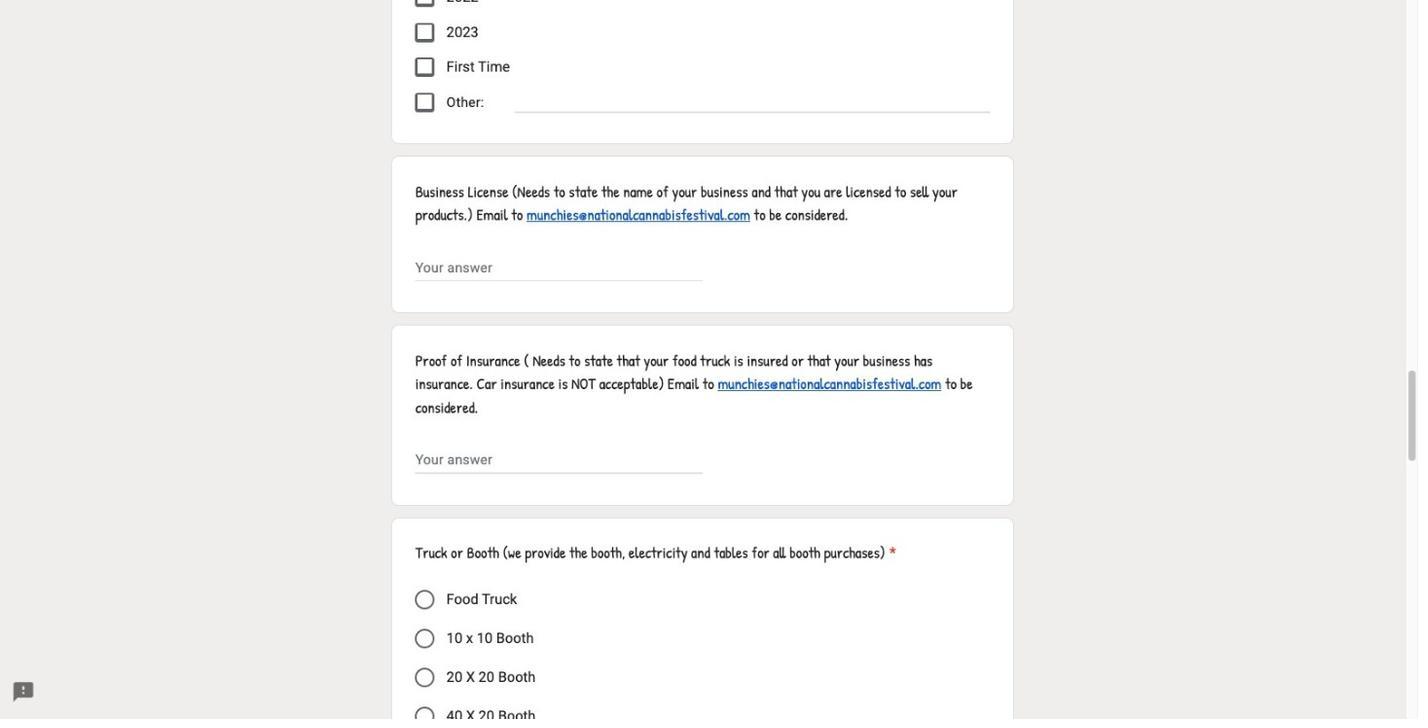 Task type: locate. For each thing, give the bounding box(es) containing it.
First Time checkbox
[[415, 58, 435, 77]]

list
[[415, 0, 990, 120]]

40 x 20 booth image
[[415, 707, 435, 719]]

heading
[[415, 542, 896, 565]]

report a problem to google image
[[12, 681, 35, 704]]

10 x 10 booth image
[[415, 629, 435, 649]]

None text field
[[415, 256, 703, 279], [415, 449, 703, 472], [415, 256, 703, 279], [415, 449, 703, 472]]

required question element
[[886, 542, 896, 565]]

20 X 20 Booth radio
[[415, 668, 435, 688]]



Task type: vqa. For each thing, say whether or not it's contained in the screenshot.
text field
yes



Task type: describe. For each thing, give the bounding box(es) containing it.
Food Truck radio
[[415, 590, 435, 610]]

40 X 20 Booth radio
[[415, 707, 435, 719]]

Other: checkbox
[[415, 93, 435, 112]]

2022 image
[[417, 0, 431, 4]]

20 x 20 booth image
[[415, 668, 435, 688]]

10 x 10 Booth radio
[[415, 629, 435, 649]]

2023 checkbox
[[415, 23, 435, 42]]

food truck image
[[415, 590, 435, 610]]

Other response text field
[[515, 90, 990, 112]]

2022 checkbox
[[415, 0, 435, 7]]



